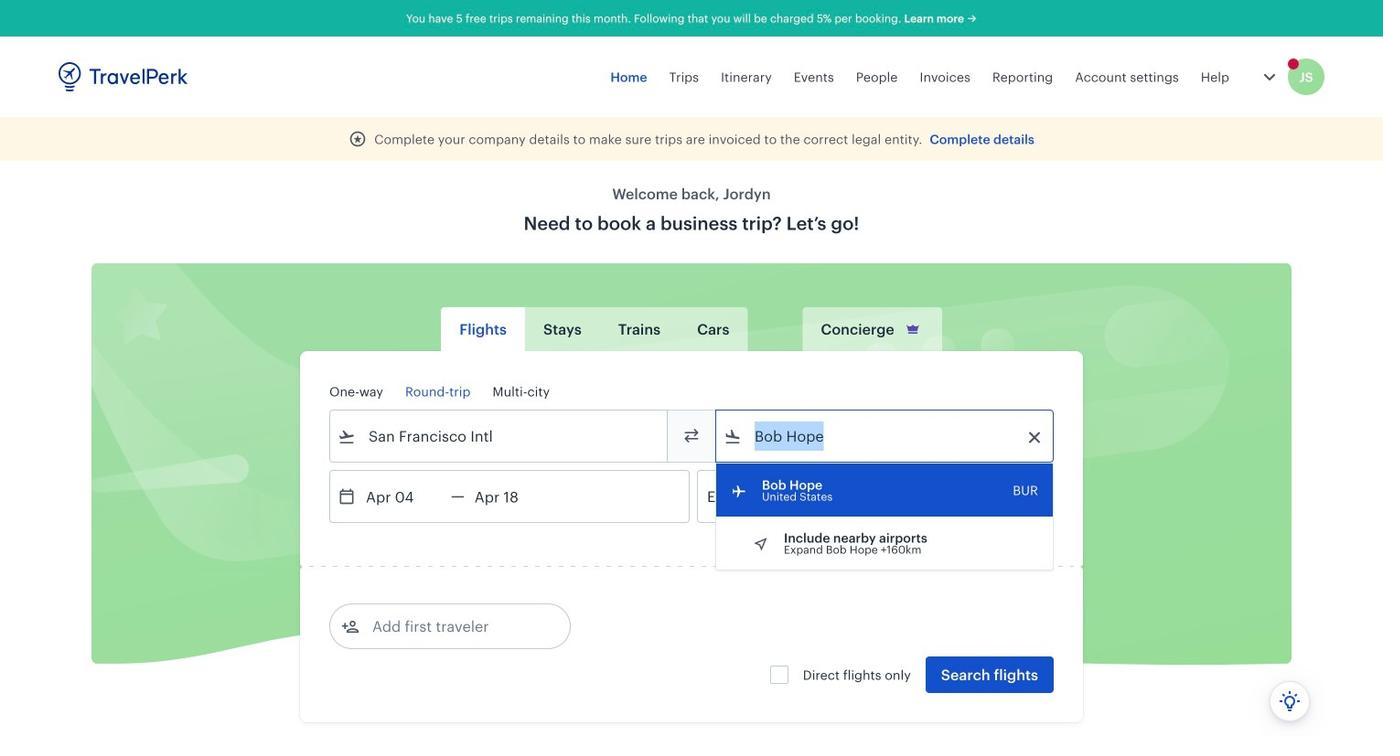 Task type: describe. For each thing, give the bounding box(es) containing it.
Add first traveler search field
[[360, 612, 550, 642]]

Return text field
[[465, 471, 560, 523]]



Task type: vqa. For each thing, say whether or not it's contained in the screenshot.
Add first traveler search box
yes



Task type: locate. For each thing, give the bounding box(es) containing it.
From search field
[[356, 422, 643, 451]]

To search field
[[742, 422, 1030, 451]]

Depart text field
[[356, 471, 451, 523]]



